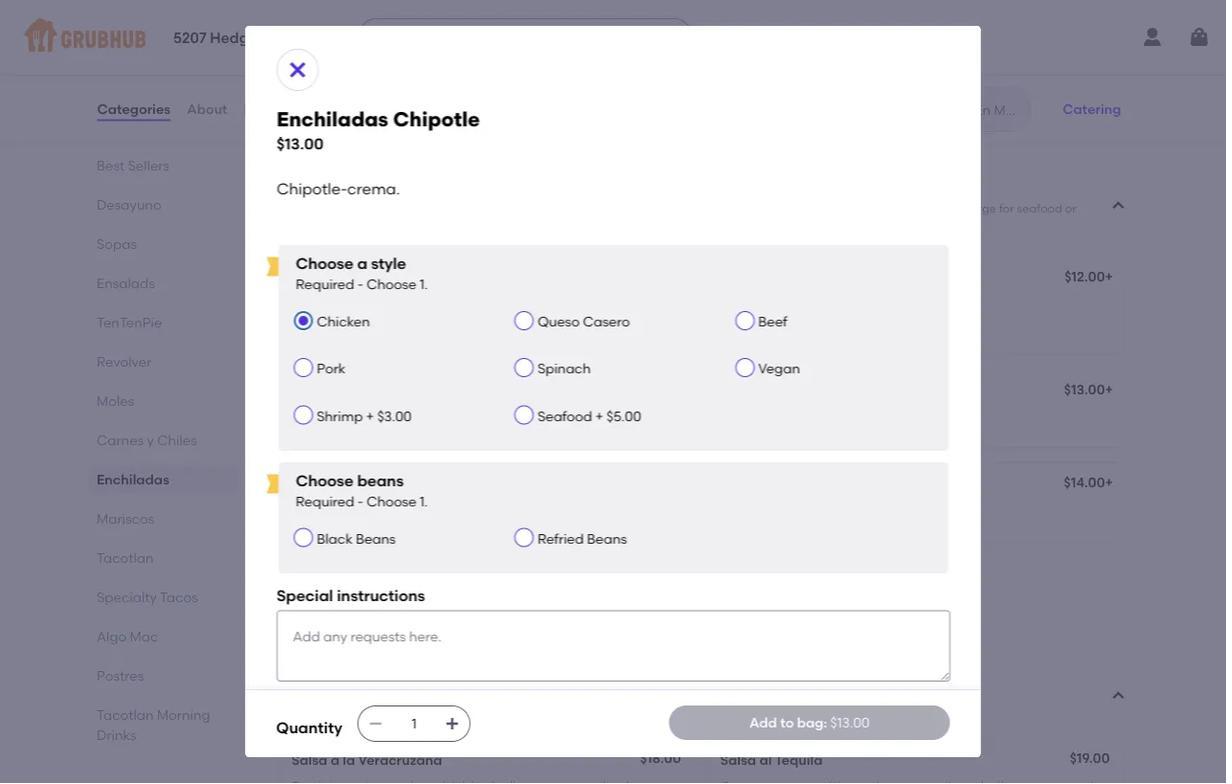 Task type: vqa. For each thing, say whether or not it's contained in the screenshot.
Choose's Enchiladas
yes



Task type: describe. For each thing, give the bounding box(es) containing it.
3
[[391, 597, 399, 614]]

choose up verde
[[295, 471, 353, 490]]

mac
[[129, 628, 158, 644]]

Input item quantity number field
[[393, 707, 435, 741]]

shrimp + $3.00
[[316, 408, 411, 424]]

$18.00
[[640, 750, 681, 767]]

2 horizontal spatial rice
[[670, 202, 691, 216]]

1 horizontal spatial choice
[[718, 202, 756, 216]]

choose up the representing
[[295, 254, 353, 273]]

beans for black beans
[[355, 531, 395, 547]]

$19.00
[[1070, 750, 1110, 767]]

algo mac tab
[[96, 626, 230, 646]]

veracruzana
[[358, 752, 442, 768]]

1 horizontal spatial of
[[476, 219, 487, 233]]

chiles
[[157, 432, 197, 448]]

ensalads tab
[[96, 273, 230, 293]]

mole
[[454, 570, 486, 587]]

beef for beef fajita, homemade chorizo, nopalitos, grilled onions, plancha cooked serrano peppers, queso fresco, black beans, rice, and 6 flour tortillas.
[[292, 62, 321, 78]]

sampling
[[292, 597, 353, 614]]

casero
[[583, 313, 630, 330]]

moles tab
[[96, 391, 230, 411]]

or inside mariscos shrimp or salmon. served with rice and sauteed vegetables.
[[318, 701, 330, 714]]

enchiladas for banderas
[[292, 271, 364, 287]]

carnes y chiles
[[96, 432, 197, 448]]

enchiladas tab
[[96, 469, 230, 489]]

5207 hedgewood dr
[[173, 30, 316, 47]]

verde
[[330, 504, 366, 520]]

$12.00
[[1065, 269, 1105, 285]]

beef for beef
[[758, 313, 787, 330]]

pork
[[316, 361, 345, 377]]

serrano
[[400, 82, 450, 98]]

rice,
[[338, 101, 366, 117]]

algo
[[96, 628, 126, 644]]

with inside mariscos shrimp or salmon. served with rice and sauteed vegetables.
[[420, 701, 444, 714]]

la
[[343, 752, 355, 768]]

platon
[[292, 570, 335, 587]]

peppers,
[[453, 82, 510, 98]]

all
[[373, 597, 388, 614]]

2 de from the left
[[434, 570, 451, 587]]

algo mac
[[96, 628, 158, 644]]

from
[[322, 202, 348, 216]]

enchiladas for verdes
[[292, 383, 364, 400]]

and inside representing the mexican flag. salsa ranchera, crema, and salsa verde.
[[292, 317, 317, 333]]

crema,
[[600, 298, 646, 314]]

- inside choose beans required - choose 1.
[[357, 493, 363, 509]]

chipotle-crema.
[[276, 179, 400, 198]]

mexican
[[405, 298, 460, 314]]

tentenpie
[[96, 314, 162, 330]]

green tomatillo sauce.
[[292, 410, 439, 427]]

red tomato sauce.
[[721, 298, 843, 314]]

a for salsa
[[331, 752, 340, 768]]

tequila
[[775, 752, 823, 768]]

0 vertical spatial refried
[[820, 202, 857, 216]]

salsa verde and sour cream.
[[292, 504, 476, 520]]

1. inside choose a style required - choose 1.
[[419, 276, 428, 292]]

$22.00 +
[[634, 568, 685, 585]]

style
[[371, 254, 406, 273]]

tacotlan morning drinks tab
[[96, 705, 230, 745]]

verde.
[[357, 317, 397, 333]]

$22.00
[[634, 568, 676, 585]]

grilled
[[564, 62, 604, 78]]

tacotlan tab
[[96, 548, 230, 568]]

enchiladas for choose
[[276, 175, 388, 200]]

molcajete
[[292, 35, 357, 51]]

desayuno
[[96, 196, 161, 213]]

vegetables.
[[543, 701, 608, 714]]

categories button
[[96, 75, 172, 144]]

postres tab
[[96, 665, 230, 686]]

served inside mariscos shrimp or salmon. served with rice and sauteed vegetables.
[[379, 701, 418, 714]]

$13.00 +
[[1065, 381, 1114, 398]]

1 vertical spatial black
[[773, 202, 803, 216]]

mariscos for mariscos
[[96, 510, 154, 527]]

choose down style at the left top of the page
[[366, 276, 416, 292]]

choose beans required - choose 1.
[[295, 471, 428, 509]]

representing
[[292, 298, 378, 314]]

sour
[[399, 504, 426, 520]]

suizas
[[368, 477, 409, 493]]

0 horizontal spatial for
[[360, 35, 378, 51]]

refried
[[537, 531, 584, 547]]

required inside choose beans required - choose 1.
[[295, 493, 354, 509]]

sopas
[[96, 236, 137, 252]]

1 vertical spatial vegan
[[758, 361, 800, 377]]

enchiladas suizas tradicionales
[[292, 477, 501, 493]]

reviews button
[[243, 75, 298, 144]]

about
[[187, 101, 227, 117]]

and inside mariscos shrimp or salmon. served with rice and sauteed vegetables.
[[470, 701, 492, 714]]

drinks
[[96, 727, 136, 743]]

cream.
[[430, 504, 476, 520]]

and up available. on the right of page
[[694, 202, 716, 216]]

+ for seafood
[[595, 408, 603, 424]]

platon de enchiladas de mole
[[292, 570, 486, 587]]

best sellers
[[96, 157, 169, 173]]

+ for $14.00
[[1105, 475, 1114, 491]]

catering button
[[1055, 88, 1130, 130]]

dr
[[300, 30, 316, 47]]

tortillas.
[[442, 101, 493, 117]]

required inside choose a style required - choose 1.
[[295, 276, 354, 292]]

tomatillo
[[335, 410, 393, 427]]

shrimp inside mariscos shrimp or salmon. served with rice and sauteed vegetables.
[[276, 701, 316, 714]]

casero,
[[436, 202, 477, 216]]

1 vertical spatial refried
[[537, 219, 574, 233]]

for inside enchiladas choose from chicken, queso casero, beef pork, or spinach. served with rice and choice of black or refried beans. add extra charge for seafood or shrimp. served with rice and choice of black or refried beans. vegan option available.
[[1000, 202, 1015, 216]]

reviews
[[244, 101, 297, 117]]

tacotlan for tacotlan
[[96, 550, 153, 566]]

tradicionales
[[412, 477, 501, 493]]

contain
[[447, 597, 500, 614]]

catering
[[1063, 101, 1122, 117]]

sauteed
[[495, 701, 540, 714]]

2 horizontal spatial with
[[644, 202, 667, 216]]

2 horizontal spatial of
[[759, 202, 770, 216]]

enchiladas inside tab
[[96, 471, 169, 487]]

salsa al tequila
[[721, 752, 823, 768]]

1 vertical spatial with
[[361, 219, 384, 233]]

desayuno tab
[[96, 194, 230, 214]]

molcajete for 2
[[292, 35, 389, 51]]

banderas
[[368, 271, 431, 287]]

salsa for salsa verde and sour cream.
[[292, 504, 327, 520]]

$14.00
[[1064, 475, 1105, 491]]

chipotle
[[393, 107, 480, 132]]

enchiladas up '3'
[[358, 570, 431, 587]]

and up banderas in the top of the page
[[411, 219, 433, 233]]

chorizo,
[[443, 62, 494, 78]]

carnes y chiles tab
[[96, 430, 230, 450]]

beef
[[480, 202, 505, 216]]

instructions
[[337, 586, 425, 605]]

2 horizontal spatial $13.00
[[1065, 381, 1105, 398]]

representing the mexican flag. salsa ranchera, crema, and salsa verde.
[[292, 298, 646, 333]]

special
[[276, 586, 333, 605]]

chicken,
[[351, 202, 397, 216]]

1 horizontal spatial beans.
[[859, 202, 897, 216]]

salsa for salsa al tequila
[[721, 752, 757, 768]]

tacos
[[159, 589, 198, 605]]

Special instructions text field
[[276, 610, 950, 682]]

green
[[292, 410, 332, 427]]



Task type: locate. For each thing, give the bounding box(es) containing it.
enchiladas down pork
[[292, 383, 364, 400]]

or
[[539, 202, 550, 216], [806, 202, 817, 216], [1066, 202, 1077, 216], [523, 219, 535, 233], [318, 701, 330, 714]]

2 vertical spatial $13.00
[[831, 715, 870, 731]]

2 1. from the top
[[419, 493, 428, 509]]

enchiladas inside enchiladas chipotle $13.00
[[276, 107, 388, 132]]

1 vertical spatial of
[[476, 219, 487, 233]]

queso down nopalitos,
[[514, 82, 553, 98]]

0 vertical spatial $13.00
[[276, 135, 323, 153]]

2 - from the top
[[357, 493, 363, 509]]

0 vertical spatial sauce.
[[801, 298, 843, 314]]

0 horizontal spatial sauce.
[[396, 410, 439, 427]]

salsa
[[495, 298, 530, 314], [292, 504, 327, 520], [292, 752, 328, 768], [721, 752, 757, 768]]

1. left cream.
[[419, 493, 428, 509]]

beans,
[[292, 101, 335, 117]]

2 beans from the left
[[587, 531, 627, 547]]

carnes
[[96, 432, 143, 448]]

about button
[[186, 75, 228, 144]]

with up veracruzana in the left bottom of the page
[[420, 701, 444, 714]]

with
[[644, 202, 667, 216], [361, 219, 384, 233], [420, 701, 444, 714]]

al
[[760, 752, 772, 768]]

1 horizontal spatial mariscos
[[276, 674, 368, 698]]

0 horizontal spatial beef
[[292, 62, 321, 78]]

1 horizontal spatial rice
[[446, 701, 467, 714]]

0 vertical spatial beans.
[[859, 202, 897, 216]]

to
[[781, 715, 794, 731]]

0 horizontal spatial shrimp
[[276, 701, 316, 714]]

1 horizontal spatial add
[[899, 202, 923, 216]]

1 horizontal spatial beef
[[758, 313, 787, 330]]

$12.00 +
[[1065, 269, 1114, 285]]

available.
[[694, 219, 748, 233]]

0 vertical spatial -
[[357, 276, 363, 292]]

salsa right flag.
[[495, 298, 530, 314]]

0 horizontal spatial mariscos
[[96, 510, 154, 527]]

de
[[338, 570, 355, 587], [434, 570, 451, 587]]

tacotlan up drinks
[[96, 707, 153, 723]]

- down beans
[[357, 493, 363, 509]]

1 horizontal spatial for
[[1000, 202, 1015, 216]]

beans. left extra
[[859, 202, 897, 216]]

0 horizontal spatial add
[[750, 715, 777, 731]]

chipotle-
[[276, 179, 347, 198]]

1 tacotlan from the top
[[96, 550, 153, 566]]

rice down chicken,
[[387, 219, 408, 233]]

add inside enchiladas choose from chicken, queso casero, beef pork, or spinach. served with rice and choice of black or refried beans. add extra charge for seafood or shrimp. served with rice and choice of black or refried beans. vegan option available.
[[899, 202, 923, 216]]

tacotlan for tacotlan morning drinks
[[96, 707, 153, 723]]

sopas tab
[[96, 234, 230, 254]]

beef
[[292, 62, 321, 78], [758, 313, 787, 330]]

mariscos inside tab
[[96, 510, 154, 527]]

1 1. from the top
[[419, 276, 428, 292]]

mariscos for mariscos shrimp or salmon. served with rice and sauteed vegetables.
[[276, 674, 368, 698]]

0 vertical spatial vegan
[[616, 219, 652, 233]]

- inside choose a style required - choose 1.
[[357, 276, 363, 292]]

salsa inside representing the mexican flag. salsa ranchera, crema, and salsa verde.
[[495, 298, 530, 314]]

a inside choose a style required - choose 1.
[[357, 254, 367, 273]]

1. inside choose beans required - choose 1.
[[419, 493, 428, 509]]

1 horizontal spatial shrimp
[[316, 408, 363, 424]]

black inside beef fajita, homemade chorizo, nopalitos, grilled onions, plancha cooked serrano peppers, queso fresco, black beans, rice, and 6 flour tortillas.
[[603, 82, 639, 98]]

sauce. for red tomato sauce.
[[801, 298, 843, 314]]

0 horizontal spatial a
[[331, 752, 340, 768]]

chicken
[[316, 313, 370, 330]]

0 vertical spatial of
[[759, 202, 770, 216]]

+ for $22.00
[[676, 568, 685, 585]]

enchiladas choose from chicken, queso casero, beef pork, or spinach. served with rice and choice of black or refried beans. add extra charge for seafood or shrimp. served with rice and choice of black or refried beans. vegan option available.
[[276, 175, 1077, 233]]

and left salsa
[[292, 317, 317, 333]]

1 horizontal spatial refried
[[820, 202, 857, 216]]

$14.00 +
[[1064, 475, 1114, 491]]

0 horizontal spatial refried
[[537, 219, 574, 233]]

$13.00 down beans,
[[276, 135, 323, 153]]

0 vertical spatial choice
[[718, 202, 756, 216]]

rice up option
[[670, 202, 691, 216]]

0 vertical spatial mariscos
[[96, 510, 154, 527]]

beef up plancha
[[292, 62, 321, 78]]

salsa left al
[[721, 752, 757, 768]]

choose inside enchiladas choose from chicken, queso casero, beef pork, or spinach. served with rice and choice of black or refried beans. add extra charge for seafood or shrimp. served with rice and choice of black or refried beans. vegan option available.
[[276, 202, 319, 216]]

salmon.
[[333, 701, 376, 714]]

0 vertical spatial add
[[899, 202, 923, 216]]

enchiladas verdes
[[292, 383, 412, 400]]

1 horizontal spatial served
[[379, 701, 418, 714]]

beef inside beef fajita, homemade chorizo, nopalitos, grilled onions, plancha cooked serrano peppers, queso fresco, black beans, rice, and 6 flour tortillas.
[[292, 62, 321, 78]]

2 required from the top
[[295, 493, 354, 509]]

1 vertical spatial tacotlan
[[96, 707, 153, 723]]

add left to
[[750, 715, 777, 731]]

0 horizontal spatial choice
[[436, 219, 473, 233]]

add
[[899, 202, 923, 216], [750, 715, 777, 731]]

beans. down the spinach. on the top left of the page
[[576, 219, 614, 233]]

2 horizontal spatial black
[[773, 202, 803, 216]]

0 horizontal spatial of
[[357, 597, 369, 614]]

2 vertical spatial rice
[[446, 701, 467, 714]]

1 horizontal spatial beans
[[587, 531, 627, 547]]

for right charge
[[1000, 202, 1015, 216]]

0 horizontal spatial with
[[361, 219, 384, 233]]

1 vertical spatial 1.
[[419, 493, 428, 509]]

seafood + $5.00
[[537, 408, 641, 424]]

tacotlan inside "tacotlan morning drinks"
[[96, 707, 153, 723]]

served down from on the top
[[320, 219, 358, 233]]

queso inside enchiladas choose from chicken, queso casero, beef pork, or spinach. served with rice and choice of black or refried beans. add extra charge for seafood or shrimp. served with rice and choice of black or refried beans. vegan option available.
[[400, 202, 434, 216]]

sellers
[[127, 157, 169, 173]]

0 horizontal spatial queso
[[400, 202, 434, 216]]

option
[[655, 219, 691, 233]]

quantity
[[276, 718, 343, 737]]

1 vertical spatial rice
[[387, 219, 408, 233]]

hedgewood
[[210, 30, 296, 47]]

tacotlan inside tacotlan tab
[[96, 550, 153, 566]]

shrimp down enchiladas verdes
[[316, 408, 363, 424]]

0 vertical spatial shrimp
[[316, 408, 363, 424]]

0 horizontal spatial de
[[338, 570, 355, 587]]

seafood
[[1017, 202, 1063, 216]]

postres
[[96, 667, 143, 684]]

- up the representing
[[357, 276, 363, 292]]

and left 6
[[369, 101, 395, 117]]

enchiladas for chipotle
[[276, 107, 388, 132]]

fresco,
[[556, 82, 600, 98]]

1 vertical spatial beef
[[758, 313, 787, 330]]

required up black
[[295, 493, 354, 509]]

ranchera,
[[533, 298, 597, 314]]

1 horizontal spatial de
[[434, 570, 451, 587]]

fajita,
[[324, 62, 361, 78]]

beans.
[[859, 202, 897, 216], [576, 219, 614, 233]]

1 vertical spatial required
[[295, 493, 354, 509]]

for left the 2
[[360, 35, 378, 51]]

ensalads
[[96, 275, 155, 291]]

sauce. right tomato
[[801, 298, 843, 314]]

mariscos down enchiladas tab
[[96, 510, 154, 527]]

2 vertical spatial of
[[357, 597, 369, 614]]

tacotlan up the specialty
[[96, 550, 153, 566]]

specialty tacos
[[96, 589, 198, 605]]

spinach.
[[553, 202, 600, 216]]

vegan down red tomato sauce.
[[758, 361, 800, 377]]

0 horizontal spatial $13.00
[[276, 135, 323, 153]]

moles.
[[402, 597, 444, 614]]

$5.00
[[606, 408, 641, 424]]

queso
[[514, 82, 553, 98], [400, 202, 434, 216]]

0 horizontal spatial beans
[[355, 531, 395, 547]]

0 vertical spatial queso
[[514, 82, 553, 98]]

sauce. for green tomatillo sauce.
[[396, 410, 439, 427]]

salsa down quantity
[[292, 752, 328, 768]]

de left the mole
[[434, 570, 451, 587]]

enchiladas up verde
[[292, 477, 364, 493]]

sampling of all 3 moles. contain nuts.
[[292, 597, 534, 614]]

+ for $13.00
[[1105, 381, 1114, 398]]

5207
[[173, 30, 207, 47]]

beans down the salsa verde and sour cream.
[[355, 531, 395, 547]]

+ for $12.00
[[1105, 269, 1114, 285]]

mariscos inside mariscos shrimp or salmon. served with rice and sauteed vegetables.
[[276, 674, 368, 698]]

1 de from the left
[[338, 570, 355, 587]]

1 horizontal spatial with
[[420, 701, 444, 714]]

black
[[603, 82, 639, 98], [773, 202, 803, 216], [490, 219, 520, 233]]

0 horizontal spatial rice
[[387, 219, 408, 233]]

and inside beef fajita, homemade chorizo, nopalitos, grilled onions, plancha cooked serrano peppers, queso fresco, black beans, rice, and 6 flour tortillas.
[[369, 101, 395, 117]]

1 vertical spatial add
[[750, 715, 777, 731]]

main navigation navigation
[[0, 0, 1227, 75]]

$13.00
[[276, 135, 323, 153], [1065, 381, 1105, 398], [831, 715, 870, 731]]

$3.00
[[377, 408, 411, 424]]

salsa a la veracruzana
[[292, 752, 442, 768]]

beans for refried beans
[[587, 531, 627, 547]]

0 horizontal spatial beans.
[[576, 219, 614, 233]]

and left sauteed
[[470, 701, 492, 714]]

2
[[382, 35, 389, 51]]

black
[[316, 531, 352, 547]]

tentenpie tab
[[96, 312, 230, 332]]

0 vertical spatial 1.
[[419, 276, 428, 292]]

1 horizontal spatial black
[[603, 82, 639, 98]]

enchiladas down plancha
[[276, 107, 388, 132]]

1 horizontal spatial queso
[[514, 82, 553, 98]]

1 required from the top
[[295, 276, 354, 292]]

1 vertical spatial queso
[[400, 202, 434, 216]]

enchiladas up from on the top
[[276, 175, 388, 200]]

2 horizontal spatial served
[[603, 202, 641, 216]]

enchiladas up the representing
[[292, 271, 364, 287]]

1 vertical spatial for
[[1000, 202, 1015, 216]]

1 vertical spatial $13.00
[[1065, 381, 1105, 398]]

beans right refried
[[587, 531, 627, 547]]

choice up available. on the right of page
[[718, 202, 756, 216]]

y
[[147, 432, 154, 448]]

de right the platon
[[338, 570, 355, 587]]

spinach
[[537, 361, 591, 377]]

categories
[[97, 101, 171, 117]]

1 horizontal spatial a
[[357, 254, 367, 273]]

salsa up black
[[292, 504, 327, 520]]

a left style at the left top of the page
[[357, 254, 367, 273]]

0 vertical spatial a
[[357, 254, 367, 273]]

enchiladas
[[276, 107, 388, 132], [276, 175, 388, 200], [292, 271, 364, 287], [292, 383, 364, 400], [96, 471, 169, 487], [292, 477, 364, 493], [358, 570, 431, 587]]

1 vertical spatial beans.
[[576, 219, 614, 233]]

onions,
[[607, 62, 653, 78]]

salsa for salsa a la veracruzana
[[292, 752, 328, 768]]

choose a style required - choose 1.
[[295, 254, 428, 292]]

flag.
[[463, 298, 492, 314]]

enchiladas chipotle $13.00
[[276, 107, 480, 153]]

0 horizontal spatial black
[[490, 219, 520, 233]]

rice inside mariscos shrimp or salmon. served with rice and sauteed vegetables.
[[446, 701, 467, 714]]

sauce. down verdes
[[396, 410, 439, 427]]

$13.00 inside enchiladas chipotle $13.00
[[276, 135, 323, 153]]

choose down beans
[[366, 493, 416, 509]]

0 vertical spatial for
[[360, 35, 378, 51]]

revolver tab
[[96, 351, 230, 372]]

beans
[[355, 531, 395, 547], [587, 531, 627, 547]]

choice down casero,
[[436, 219, 473, 233]]

1 - from the top
[[357, 276, 363, 292]]

mariscos tab
[[96, 508, 230, 529]]

flour
[[409, 101, 439, 117]]

1 vertical spatial shrimp
[[276, 701, 316, 714]]

beef fajita, homemade chorizo, nopalitos, grilled onions, plancha cooked serrano peppers, queso fresco, black beans, rice, and 6 flour tortillas.
[[292, 62, 653, 117]]

1. up mexican
[[419, 276, 428, 292]]

best sellers tab
[[96, 155, 230, 175]]

mariscos up salmon.
[[276, 674, 368, 698]]

1 vertical spatial a
[[331, 752, 340, 768]]

with down chicken,
[[361, 219, 384, 233]]

queso casero
[[537, 313, 630, 330]]

1 vertical spatial sauce.
[[396, 410, 439, 427]]

of
[[759, 202, 770, 216], [476, 219, 487, 233], [357, 597, 369, 614]]

0 vertical spatial with
[[644, 202, 667, 216]]

1 vertical spatial served
[[320, 219, 358, 233]]

1 horizontal spatial $13.00
[[831, 715, 870, 731]]

beef right red
[[758, 313, 787, 330]]

verdes
[[367, 383, 412, 400]]

0 vertical spatial black
[[603, 82, 639, 98]]

svg image
[[286, 58, 309, 81]]

crema.
[[347, 179, 400, 198]]

enchiladas inside enchiladas choose from chicken, queso casero, beef pork, or spinach. served with rice and choice of black or refried beans. add extra charge for seafood or shrimp. served with rice and choice of black or refried beans. vegan option available.
[[276, 175, 388, 200]]

2 tacotlan from the top
[[96, 707, 153, 723]]

rice right input item quantity number field
[[446, 701, 467, 714]]

1 vertical spatial mariscos
[[276, 674, 368, 698]]

queso inside beef fajita, homemade chorizo, nopalitos, grilled onions, plancha cooked serrano peppers, queso fresco, black beans, rice, and 6 flour tortillas.
[[514, 82, 553, 98]]

required up the representing
[[295, 276, 354, 292]]

svg image
[[1188, 26, 1211, 49], [372, 30, 387, 45], [659, 30, 674, 45], [368, 716, 384, 732], [445, 716, 460, 732]]

2 vertical spatial black
[[490, 219, 520, 233]]

0 vertical spatial tacotlan
[[96, 550, 153, 566]]

mariscos
[[96, 510, 154, 527], [276, 674, 368, 698]]

tomato
[[749, 298, 798, 314]]

1 vertical spatial choice
[[436, 219, 473, 233]]

a for choose
[[357, 254, 367, 273]]

salsa
[[321, 317, 354, 333]]

a left 'la'
[[331, 752, 340, 768]]

required
[[295, 276, 354, 292], [295, 493, 354, 509]]

2 vertical spatial with
[[420, 701, 444, 714]]

1 horizontal spatial sauce.
[[801, 298, 843, 314]]

rice
[[670, 202, 691, 216], [387, 219, 408, 233], [446, 701, 467, 714]]

0 vertical spatial rice
[[670, 202, 691, 216]]

specialty tacos tab
[[96, 587, 230, 607]]

0 vertical spatial served
[[603, 202, 641, 216]]

Search Hecho En Mexico search field
[[878, 101, 1025, 119]]

1 horizontal spatial vegan
[[758, 361, 800, 377]]

1 vertical spatial -
[[357, 493, 363, 509]]

vegan inside enchiladas choose from chicken, queso casero, beef pork, or spinach. served with rice and choice of black or refried beans. add extra charge for seafood or shrimp. served with rice and choice of black or refried beans. vegan option available.
[[616, 219, 652, 233]]

enchiladas for suizas
[[292, 477, 364, 493]]

served right the spinach. on the top left of the page
[[603, 202, 641, 216]]

with up option
[[644, 202, 667, 216]]

served right salmon.
[[379, 701, 418, 714]]

$13.00 right bag:
[[831, 715, 870, 731]]

extra
[[925, 202, 954, 216]]

special instructions
[[276, 586, 425, 605]]

0 vertical spatial required
[[295, 276, 354, 292]]

and down suizas
[[370, 504, 395, 520]]

choose up shrimp.
[[276, 202, 319, 216]]

$13.00 up the $14.00
[[1065, 381, 1105, 398]]

1 beans from the left
[[355, 531, 395, 547]]

queso left casero,
[[400, 202, 434, 216]]

vegan left option
[[616, 219, 652, 233]]

2 vertical spatial served
[[379, 701, 418, 714]]

mariscos shrimp or salmon. served with rice and sauteed vegetables.
[[276, 674, 608, 714]]

add left extra
[[899, 202, 923, 216]]

enchiladas down carnes
[[96, 471, 169, 487]]

0 vertical spatial beef
[[292, 62, 321, 78]]

seafood
[[537, 408, 592, 424]]

6
[[398, 101, 406, 117]]

+ for shrimp
[[366, 408, 374, 424]]

shrimp up quantity
[[276, 701, 316, 714]]

0 horizontal spatial vegan
[[616, 219, 652, 233]]

cooked
[[349, 82, 397, 98]]

0 horizontal spatial served
[[320, 219, 358, 233]]



